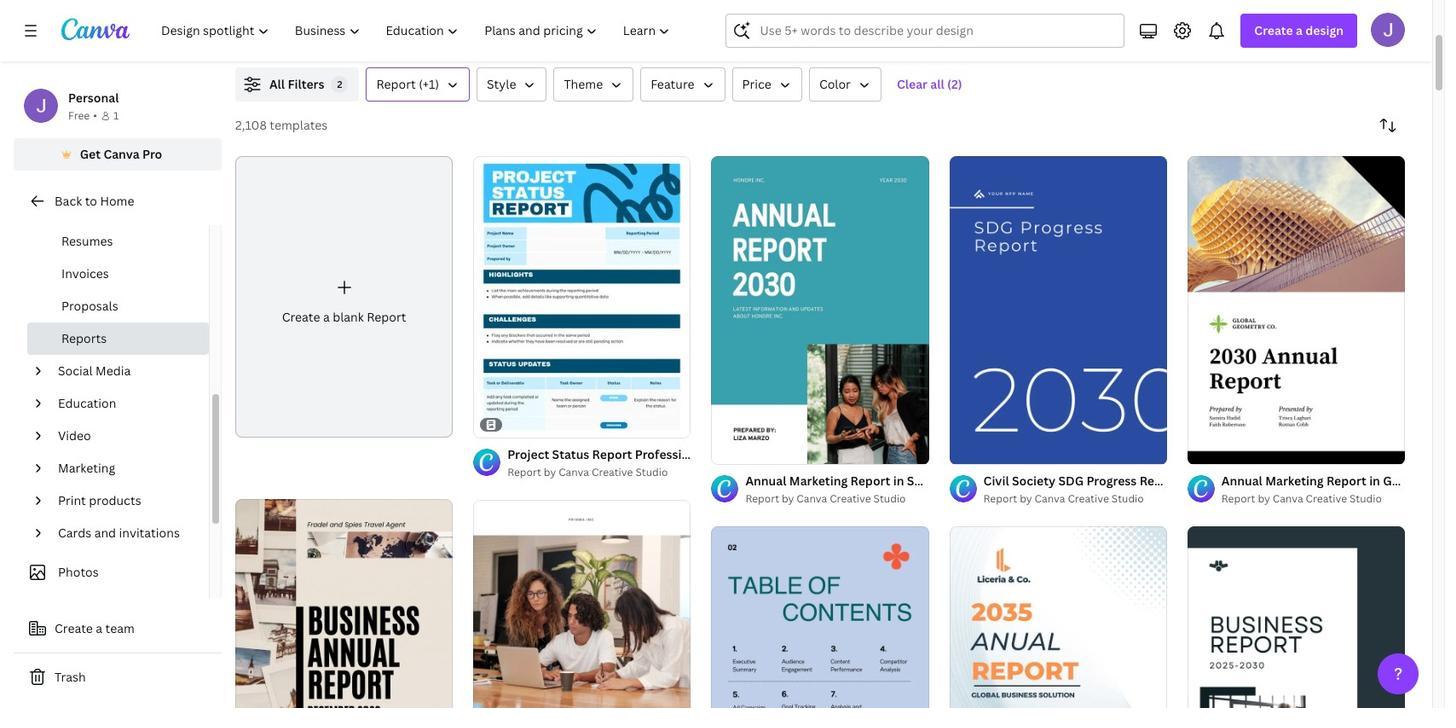 Task type: describe. For each thing, give the bounding box(es) containing it.
all
[[931, 76, 945, 92]]

blue minimalist table of contents social media report image
[[712, 527, 930, 708]]

top level navigation element
[[150, 14, 685, 48]]

civil society sdg progress report in blue white simple and minimal style image
[[950, 156, 1168, 464]]

create a team button
[[14, 612, 222, 646]]

print products link
[[51, 485, 199, 517]]

0 horizontal spatial report by canva creative studio
[[508, 465, 668, 480]]

project status report professional doc in dark blue light blue playful abstract style image
[[474, 156, 691, 438]]

clear
[[897, 76, 928, 92]]

creative inside annual marketing report in green blac report by canva creative studio
[[1307, 491, 1348, 506]]

white
[[960, 473, 994, 489]]

annual marketing report in green black simple style image
[[1188, 156, 1406, 464]]

feature button
[[641, 67, 726, 102]]

free
[[68, 108, 90, 123]]

report by canva creative studio link for annual marketing report in sky blue white clean style image
[[746, 491, 930, 508]]

color
[[820, 76, 851, 92]]

to
[[85, 193, 97, 209]]

trash link
[[14, 660, 222, 694]]

resumes
[[61, 233, 113, 249]]

in for green
[[1370, 473, 1381, 489]]

in for sky
[[894, 473, 905, 489]]

and
[[94, 525, 116, 541]]

filters
[[288, 76, 325, 92]]

cards and invitations link
[[51, 517, 199, 549]]

invoices
[[61, 265, 109, 282]]

personal
[[68, 90, 119, 106]]

print
[[58, 492, 86, 508]]

marketing link
[[51, 452, 199, 485]]

by inside annual marketing report in sky blue white clean style report by canva creative studio
[[782, 491, 795, 506]]

create a blank report
[[282, 309, 407, 325]]

(+1)
[[419, 76, 439, 92]]

trash
[[55, 669, 86, 685]]

a for design
[[1297, 22, 1303, 38]]

a for blank
[[323, 309, 330, 325]]

video link
[[51, 420, 199, 452]]

all
[[270, 76, 285, 92]]

annual for annual marketing report in sky blue white clean style
[[746, 473, 787, 489]]

2,108
[[235, 117, 267, 133]]

2 horizontal spatial 1
[[1200, 444, 1205, 456]]

•
[[93, 108, 97, 123]]

proposals
[[61, 298, 118, 314]]

price button
[[732, 67, 803, 102]]

reports
[[61, 330, 107, 346]]

style inside annual marketing report in sky blue white clean style report by canva creative studio
[[1033, 473, 1063, 489]]

studio inside annual marketing report in sky blue white clean style report by canva creative studio
[[874, 491, 906, 506]]

clear all (2) button
[[889, 67, 971, 102]]

report inside 'button'
[[377, 76, 416, 92]]

annual marketing report in sky blue white clean style image
[[712, 156, 930, 464]]

canva inside annual marketing report in green blac report by canva creative studio
[[1273, 491, 1304, 506]]

video
[[58, 427, 91, 444]]

clean
[[997, 473, 1030, 489]]

back to home
[[55, 193, 134, 209]]

social
[[58, 363, 93, 379]]

theme
[[564, 76, 603, 92]]

report by canva creative studio link for annual marketing report in green black simple style image on the right
[[1222, 491, 1406, 508]]

green
[[1384, 473, 1419, 489]]

marketing for annual marketing report in green blac
[[1266, 473, 1325, 489]]

all filters
[[270, 76, 325, 92]]

Sort by button
[[1372, 108, 1406, 142]]

proposals link
[[27, 290, 209, 322]]

report (+1) button
[[366, 67, 470, 102]]

creative inside annual marketing report in sky blue white clean style report by canva creative studio
[[830, 491, 872, 506]]

invoices link
[[27, 258, 209, 290]]

cards
[[58, 525, 91, 541]]

teal orange modern annual report image
[[950, 527, 1168, 708]]

design
[[1306, 22, 1344, 38]]

create a team
[[55, 620, 135, 636]]

canva inside annual marketing report in sky blue white clean style report by canva creative studio
[[797, 491, 828, 506]]

2 report templates image from the left
[[1149, 0, 1299, 16]]

create for create a team
[[55, 620, 93, 636]]

annual marketing report in green blac link
[[1222, 472, 1446, 491]]

1 horizontal spatial report by canva creative studio
[[984, 491, 1145, 506]]

0 horizontal spatial marketing
[[58, 460, 115, 476]]

2 1 of 10 from the left
[[1200, 444, 1230, 456]]

(2)
[[948, 76, 963, 92]]

create a blank report link
[[235, 156, 453, 438]]

report by canva creative studio link for civil society sdg progress report in blue white simple and minimal style image
[[984, 491, 1168, 508]]

resumes link
[[27, 225, 209, 258]]



Task type: vqa. For each thing, say whether or not it's contained in the screenshot.
Auto in the photo through easy-to-use sliders. For more depth and definition, add shadows or use the Auto Focus feature.
no



Task type: locate. For each thing, give the bounding box(es) containing it.
price
[[743, 76, 772, 92]]

0 horizontal spatial 1 of 10
[[724, 444, 754, 456]]

create
[[1255, 22, 1294, 38], [282, 309, 320, 325], [55, 620, 93, 636]]

a left design
[[1297, 22, 1303, 38]]

free •
[[68, 108, 97, 123]]

0 horizontal spatial 1 of 10 link
[[712, 156, 930, 464]]

marketing
[[58, 460, 115, 476], [790, 473, 848, 489], [1266, 473, 1325, 489]]

report templates image
[[1042, 0, 1406, 47], [1149, 0, 1299, 16]]

1 report templates image from the left
[[1042, 0, 1406, 47]]

team
[[105, 620, 135, 636]]

2 annual from the left
[[1222, 473, 1263, 489]]

0 vertical spatial report by canva creative studio
[[508, 465, 668, 480]]

media
[[96, 363, 131, 379]]

marketing for annual marketing report in sky blue white clean style
[[790, 473, 848, 489]]

a inside dropdown button
[[1297, 22, 1303, 38]]

green minimalist business report image
[[1188, 527, 1406, 708]]

1 horizontal spatial 1 of 10 link
[[1188, 156, 1406, 464]]

2 in from the left
[[1370, 473, 1381, 489]]

annual inside annual marketing report in sky blue white clean style report by canva creative studio
[[746, 473, 787, 489]]

2 10 from the left
[[1219, 444, 1230, 456]]

by
[[544, 465, 556, 480], [782, 491, 795, 506], [1020, 491, 1033, 506], [1259, 491, 1271, 506]]

1 of 10 link
[[712, 156, 930, 464], [1188, 156, 1406, 464]]

1 vertical spatial create
[[282, 309, 320, 325]]

1 horizontal spatial in
[[1370, 473, 1381, 489]]

in inside annual marketing report in sky blue white clean style report by canva creative studio
[[894, 473, 905, 489]]

create for create a blank report
[[282, 309, 320, 325]]

1 of from the left
[[731, 444, 740, 456]]

education link
[[51, 387, 199, 420]]

feature
[[651, 76, 695, 92]]

clear all (2)
[[897, 76, 963, 92]]

studio inside annual marketing report in green blac report by canva creative studio
[[1350, 491, 1383, 506]]

cards and invitations
[[58, 525, 180, 541]]

0 horizontal spatial create
[[55, 620, 93, 636]]

0 horizontal spatial 10
[[743, 444, 754, 456]]

templates
[[270, 117, 328, 133]]

marketing report in white beige clean style image
[[474, 500, 691, 708]]

1 horizontal spatial 10
[[1219, 444, 1230, 456]]

2 horizontal spatial marketing
[[1266, 473, 1325, 489]]

create a design button
[[1242, 14, 1358, 48]]

2 of from the left
[[1207, 444, 1217, 456]]

1 in from the left
[[894, 473, 905, 489]]

1 of 10 link for annual marketing report in green blac
[[1188, 156, 1406, 464]]

education
[[58, 395, 116, 411]]

1 vertical spatial report by canva creative studio
[[984, 491, 1145, 506]]

None search field
[[726, 14, 1126, 48]]

studio
[[636, 465, 668, 480], [874, 491, 906, 506], [1112, 491, 1145, 506], [1350, 491, 1383, 506]]

annual
[[746, 473, 787, 489], [1222, 473, 1263, 489]]

report (+1)
[[377, 76, 439, 92]]

style inside 'button'
[[487, 76, 517, 92]]

by inside annual marketing report in green blac report by canva creative studio
[[1259, 491, 1271, 506]]

jacob simon image
[[1372, 13, 1406, 47]]

print products
[[58, 492, 141, 508]]

style
[[487, 76, 517, 92], [1033, 473, 1063, 489]]

a left team
[[96, 620, 102, 636]]

2
[[337, 78, 343, 90]]

1 horizontal spatial a
[[323, 309, 330, 325]]

1 vertical spatial style
[[1033, 473, 1063, 489]]

2,108 templates
[[235, 117, 328, 133]]

create left design
[[1255, 22, 1294, 38]]

0 vertical spatial a
[[1297, 22, 1303, 38]]

annual marketing report in sky blue white clean style link
[[746, 472, 1063, 491]]

Search search field
[[760, 15, 1114, 47]]

annual marketing report in sky blue white clean style report by canva creative studio
[[746, 473, 1063, 506]]

1 horizontal spatial annual
[[1222, 473, 1263, 489]]

2 vertical spatial a
[[96, 620, 102, 636]]

creative
[[592, 465, 633, 480], [830, 491, 872, 506], [1068, 491, 1110, 506], [1307, 491, 1348, 506]]

1
[[113, 108, 119, 123], [724, 444, 729, 456], [1200, 444, 1205, 456]]

style right clean
[[1033, 473, 1063, 489]]

0 horizontal spatial style
[[487, 76, 517, 92]]

create inside dropdown button
[[1255, 22, 1294, 38]]

1 horizontal spatial 1 of 10
[[1200, 444, 1230, 456]]

blank
[[333, 309, 364, 325]]

annual marketing report in green blac report by canva creative studio
[[1222, 473, 1446, 506]]

10
[[743, 444, 754, 456], [1219, 444, 1230, 456]]

report
[[377, 76, 416, 92], [367, 309, 407, 325], [508, 465, 542, 480], [851, 473, 891, 489], [1327, 473, 1367, 489], [746, 491, 780, 506], [984, 491, 1018, 506], [1222, 491, 1256, 506]]

style button
[[477, 67, 547, 102]]

back to home link
[[14, 184, 222, 218]]

create a design
[[1255, 22, 1344, 38]]

of
[[731, 444, 740, 456], [1207, 444, 1217, 456]]

invitations
[[119, 525, 180, 541]]

0 horizontal spatial of
[[731, 444, 740, 456]]

1 annual from the left
[[746, 473, 787, 489]]

2 horizontal spatial a
[[1297, 22, 1303, 38]]

1 horizontal spatial style
[[1033, 473, 1063, 489]]

0 horizontal spatial annual
[[746, 473, 787, 489]]

a for team
[[96, 620, 102, 636]]

photos link
[[24, 556, 199, 589]]

in
[[894, 473, 905, 489], [1370, 473, 1381, 489]]

social media link
[[51, 355, 199, 387]]

create left team
[[55, 620, 93, 636]]

get canva pro
[[80, 146, 162, 162]]

canva
[[104, 146, 140, 162], [559, 465, 590, 480], [797, 491, 828, 506], [1035, 491, 1066, 506], [1273, 491, 1304, 506]]

style right (+1)
[[487, 76, 517, 92]]

1 of 10 link for annual marketing report in sky blue white clean style
[[712, 156, 930, 464]]

in left sky
[[894, 473, 905, 489]]

2 1 of 10 link from the left
[[1188, 156, 1406, 464]]

2 vertical spatial create
[[55, 620, 93, 636]]

pro
[[142, 146, 162, 162]]

get
[[80, 146, 101, 162]]

0 horizontal spatial in
[[894, 473, 905, 489]]

1 10 from the left
[[743, 444, 754, 456]]

0 vertical spatial create
[[1255, 22, 1294, 38]]

2 filter options selected element
[[331, 76, 348, 93]]

back
[[55, 193, 82, 209]]

create inside button
[[55, 620, 93, 636]]

a left blank
[[323, 309, 330, 325]]

color button
[[809, 67, 882, 102]]

annual inside annual marketing report in green blac report by canva creative studio
[[1222, 473, 1263, 489]]

create for create a design
[[1255, 22, 1294, 38]]

0 horizontal spatial 1
[[113, 108, 119, 123]]

in inside annual marketing report in green blac report by canva creative studio
[[1370, 473, 1381, 489]]

1 vertical spatial a
[[323, 309, 330, 325]]

blue
[[931, 473, 957, 489]]

photos
[[58, 564, 99, 580]]

1 1 of 10 link from the left
[[712, 156, 930, 464]]

0 horizontal spatial a
[[96, 620, 102, 636]]

in left green
[[1370, 473, 1381, 489]]

beige polaroid travel agent business annual report image
[[235, 499, 453, 708]]

marketing inside annual marketing report in green blac report by canva creative studio
[[1266, 473, 1325, 489]]

home
[[100, 193, 134, 209]]

canva inside button
[[104, 146, 140, 162]]

2 horizontal spatial create
[[1255, 22, 1294, 38]]

create left blank
[[282, 309, 320, 325]]

annual for annual marketing report in green blac
[[1222, 473, 1263, 489]]

1 horizontal spatial marketing
[[790, 473, 848, 489]]

products
[[89, 492, 141, 508]]

marketing inside annual marketing report in sky blue white clean style report by canva creative studio
[[790, 473, 848, 489]]

a
[[1297, 22, 1303, 38], [323, 309, 330, 325], [96, 620, 102, 636]]

sky
[[908, 473, 928, 489]]

1 horizontal spatial 1
[[724, 444, 729, 456]]

theme button
[[554, 67, 634, 102]]

1 horizontal spatial of
[[1207, 444, 1217, 456]]

blac
[[1422, 473, 1446, 489]]

a inside button
[[96, 620, 102, 636]]

social media
[[58, 363, 131, 379]]

create a blank report element
[[235, 156, 453, 438]]

report by canva creative studio link
[[508, 464, 691, 481], [746, 491, 930, 508], [984, 491, 1168, 508], [1222, 491, 1406, 508]]

1 horizontal spatial create
[[282, 309, 320, 325]]

1 1 of 10 from the left
[[724, 444, 754, 456]]

report by canva creative studio
[[508, 465, 668, 480], [984, 491, 1145, 506]]

0 vertical spatial style
[[487, 76, 517, 92]]

get canva pro button
[[14, 138, 222, 171]]



